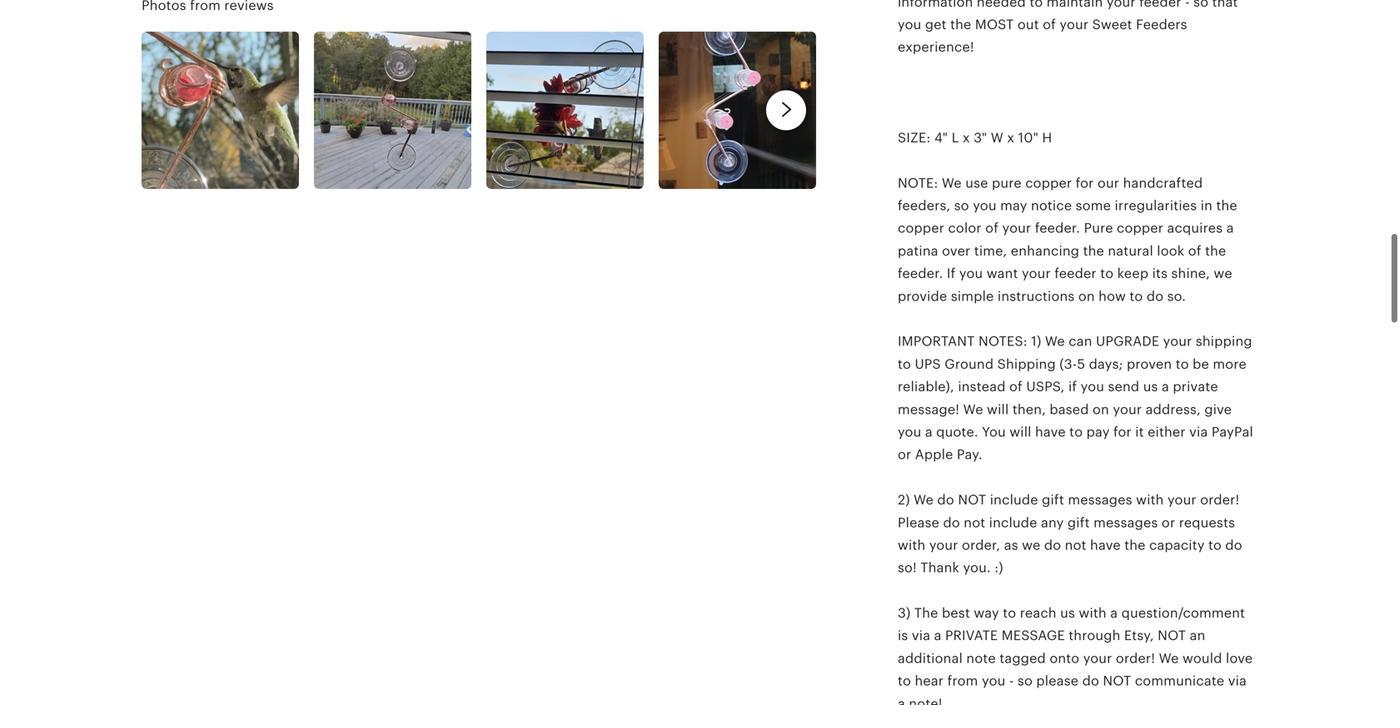 Task type: vqa. For each thing, say whether or not it's contained in the screenshot.
Custom Cutting board Housewarming gift New Home First Home Custom Home House engraving Our First Home Portrait House Sketch or Portrait image at bottom left
no



Task type: describe. For each thing, give the bounding box(es) containing it.
etsy,
[[1124, 629, 1154, 644]]

your down send
[[1113, 402, 1142, 417]]

(3-
[[1060, 357, 1077, 372]]

to right way at the bottom of page
[[1003, 606, 1016, 621]]

3"
[[974, 130, 987, 145]]

handcrafted
[[1123, 176, 1203, 191]]

1 x from the left
[[963, 130, 970, 145]]

use
[[966, 176, 988, 191]]

10"
[[1018, 130, 1039, 145]]

ups
[[915, 357, 941, 372]]

2 horizontal spatial not
[[1158, 629, 1186, 644]]

0 vertical spatial not
[[964, 515, 986, 530]]

look
[[1157, 244, 1185, 259]]

message!
[[898, 402, 960, 417]]

simple
[[951, 289, 994, 304]]

h
[[1042, 130, 1052, 145]]

communicate
[[1135, 674, 1225, 689]]

size: 4" l x 3" w x 10" h
[[898, 130, 1052, 145]]

to down keep
[[1130, 289, 1143, 304]]

more
[[1213, 357, 1247, 372]]

3) the best way to reach us with a question/comment is via a private message through etsy, not an additional note tagged onto your order! we would love to hear from you - so please do not communicate via a note!
[[898, 606, 1253, 705]]

paypal
[[1212, 425, 1254, 440]]

we inside '2) we do not include gift messages with your order! please do not include any gift messages or requests with your order, as we do not have the capacity to do so! thank you. :)'
[[914, 493, 934, 508]]

additional
[[898, 651, 963, 666]]

based
[[1050, 402, 1089, 417]]

we inside the note: we use pure copper for our handcrafted feeders, so you may notice some irregularities in the copper color of your feeder. pure copper acquires a patina over time, enhancing the natural look of the feeder. if you want your feeder to keep its shine, we provide simple instructions on how to do so.
[[1214, 266, 1232, 281]]

through
[[1069, 629, 1121, 644]]

can
[[1069, 334, 1092, 349]]

size:
[[898, 130, 931, 145]]

feeder
[[1055, 266, 1097, 281]]

0 horizontal spatial feeder.
[[898, 266, 943, 281]]

would
[[1183, 651, 1222, 666]]

so!
[[898, 561, 917, 576]]

4"
[[934, 130, 948, 145]]

do inside 3) the best way to reach us with a question/comment is via a private message through etsy, not an additional note tagged onto your order! we would love to hear from you - so please do not communicate via a note!
[[1082, 674, 1099, 689]]

provide
[[898, 289, 947, 304]]

either
[[1148, 425, 1186, 440]]

color
[[948, 221, 982, 236]]

-
[[1009, 674, 1014, 689]]

to inside '2) we do not include gift messages with your order! please do not include any gift messages or requests with your order, as we do not have the capacity to do so! thank you. :)'
[[1208, 538, 1222, 553]]

shipping
[[997, 357, 1056, 372]]

1 vertical spatial of
[[1188, 244, 1202, 259]]

days;
[[1089, 357, 1123, 372]]

via inside important notes: 1) we can upgrade your shipping to ups ground shipping (3-5 days; proven to be more reliable), instead of usps, if you send us a private message! we will then, based on your address, give you a quote. you will have to pay for it either via paypal or apple pay.
[[1189, 425, 1208, 440]]

acquires
[[1167, 221, 1223, 236]]

apple
[[915, 447, 953, 462]]

we down instead
[[963, 402, 983, 417]]

important notes: 1) we can upgrade your shipping to ups ground shipping (3-5 days; proven to be more reliable), instead of usps, if you send us a private message! we will then, based on your address, give you a quote. you will have to pay for it either via paypal or apple pay.
[[898, 334, 1254, 462]]

for inside important notes: 1) we can upgrade your shipping to ups ground shipping (3-5 days; proven to be more reliable), instead of usps, if you send us a private message! we will then, based on your address, give you a quote. you will have to pay for it either via paypal or apple pay.
[[1114, 425, 1132, 440]]

question/comment
[[1122, 606, 1245, 621]]

on inside the note: we use pure copper for our handcrafted feeders, so you may notice some irregularities in the copper color of your feeder. pure copper acquires a patina over time, enhancing the natural look of the feeder. if you want your feeder to keep its shine, we provide simple instructions on how to do so.
[[1078, 289, 1095, 304]]

3)
[[898, 606, 911, 621]]

send
[[1108, 379, 1140, 394]]

1 horizontal spatial copper
[[1025, 176, 1072, 191]]

1 vertical spatial gift
[[1068, 515, 1090, 530]]

your up proven
[[1163, 334, 1192, 349]]

we right 1) at the right top of page
[[1045, 334, 1065, 349]]

address,
[[1146, 402, 1201, 417]]

tagged
[[1000, 651, 1046, 666]]

time,
[[974, 244, 1007, 259]]

notice
[[1031, 198, 1072, 213]]

requests
[[1179, 515, 1235, 530]]

instead
[[958, 379, 1006, 394]]

a up additional at the right bottom of the page
[[934, 629, 942, 644]]

to left be
[[1176, 357, 1189, 372]]

1 horizontal spatial feeder.
[[1035, 221, 1080, 236]]

note!
[[909, 697, 943, 705]]

if
[[947, 266, 956, 281]]

shine,
[[1171, 266, 1210, 281]]

reliable),
[[898, 379, 954, 394]]

your up the 'thank'
[[929, 538, 958, 553]]

thank
[[921, 561, 960, 576]]

any
[[1041, 515, 1064, 530]]

us inside important notes: 1) we can upgrade your shipping to ups ground shipping (3-5 days; proven to be more reliable), instead of usps, if you send us a private message! we will then, based on your address, give you a quote. you will have to pay for it either via paypal or apple pay.
[[1143, 379, 1158, 394]]

have inside '2) we do not include gift messages with your order! please do not include any gift messages or requests with your order, as we do not have the capacity to do so! thank you. :)'
[[1090, 538, 1121, 553]]

order! inside 3) the best way to reach us with a question/comment is via a private message through etsy, not an additional note tagged onto your order! we would love to hear from you - so please do not communicate via a note!
[[1116, 651, 1155, 666]]

from
[[948, 674, 978, 689]]

2 x from the left
[[1007, 130, 1015, 145]]

important
[[898, 334, 975, 349]]

love
[[1226, 651, 1253, 666]]

is
[[898, 629, 908, 644]]

to left ups
[[898, 357, 911, 372]]

capacity
[[1149, 538, 1205, 553]]

pure
[[992, 176, 1022, 191]]

shipping
[[1196, 334, 1252, 349]]

a up "address,"
[[1162, 379, 1169, 394]]

be
[[1193, 357, 1209, 372]]

message
[[1002, 629, 1065, 644]]

have inside important notes: 1) we can upgrade your shipping to ups ground shipping (3-5 days; proven to be more reliable), instead of usps, if you send us a private message! we will then, based on your address, give you a quote. you will have to pay for it either via paypal or apple pay.
[[1035, 425, 1066, 440]]

do inside the note: we use pure copper for our handcrafted feeders, so you may notice some irregularities in the copper color of your feeder. pure copper acquires a patina over time, enhancing the natural look of the feeder. if you want your feeder to keep its shine, we provide simple instructions on how to do so.
[[1147, 289, 1164, 304]]

1 horizontal spatial not
[[1065, 538, 1087, 553]]

give
[[1205, 402, 1232, 417]]

w
[[991, 130, 1004, 145]]

reach
[[1020, 606, 1057, 621]]

us inside 3) the best way to reach us with a question/comment is via a private message through etsy, not an additional note tagged onto your order! we would love to hear from you - so please do not communicate via a note!
[[1060, 606, 1075, 621]]

private
[[945, 629, 998, 644]]

patina
[[898, 244, 938, 259]]



Task type: locate. For each thing, give the bounding box(es) containing it.
not up order,
[[964, 515, 986, 530]]

0 horizontal spatial will
[[987, 402, 1009, 417]]

with up through
[[1079, 606, 1107, 621]]

the down acquires
[[1205, 244, 1226, 259]]

for left it
[[1114, 425, 1132, 440]]

irregularities
[[1115, 198, 1197, 213]]

0 horizontal spatial not
[[964, 515, 986, 530]]

x right l
[[963, 130, 970, 145]]

we
[[942, 176, 962, 191], [1045, 334, 1065, 349], [963, 402, 983, 417], [914, 493, 934, 508], [1159, 651, 1179, 666]]

pay.
[[957, 447, 983, 462]]

not down pay.
[[958, 493, 986, 508]]

or left apple
[[898, 447, 912, 462]]

its
[[1152, 266, 1168, 281]]

of inside important notes: 1) we can upgrade your shipping to ups ground shipping (3-5 days; proven to be more reliable), instead of usps, if you send us a private message! we will then, based on your address, give you a quote. you will have to pay for it either via paypal or apple pay.
[[1009, 379, 1023, 394]]

a right acquires
[[1227, 221, 1234, 236]]

so up color
[[954, 198, 969, 213]]

to down "requests"
[[1208, 538, 1222, 553]]

to left hear
[[898, 674, 911, 689]]

will down then,
[[1010, 425, 1032, 440]]

copper up "natural" on the top right of page
[[1117, 221, 1164, 236]]

proven
[[1127, 357, 1172, 372]]

you inside 3) the best way to reach us with a question/comment is via a private message through etsy, not an additional note tagged onto your order! we would love to hear from you - so please do not communicate via a note!
[[982, 674, 1006, 689]]

1 vertical spatial not
[[1158, 629, 1186, 644]]

2 horizontal spatial of
[[1188, 244, 1202, 259]]

we left use
[[942, 176, 962, 191]]

note:
[[898, 176, 938, 191]]

so
[[954, 198, 969, 213], [1018, 674, 1033, 689]]

1 vertical spatial so
[[1018, 674, 1033, 689]]

a
[[1227, 221, 1234, 236], [1162, 379, 1169, 394], [925, 425, 933, 440], [1110, 606, 1118, 621], [934, 629, 942, 644], [898, 697, 905, 705]]

on down the feeder
[[1078, 289, 1095, 304]]

a left note!
[[898, 697, 905, 705]]

your down may
[[1002, 221, 1031, 236]]

1 horizontal spatial with
[[1079, 606, 1107, 621]]

with up capacity
[[1136, 493, 1164, 508]]

not
[[964, 515, 986, 530], [1065, 538, 1087, 553]]

via down love on the bottom right of the page
[[1228, 674, 1247, 689]]

0 vertical spatial feeder.
[[1035, 221, 1080, 236]]

we inside '2) we do not include gift messages with your order! please do not include any gift messages or requests with your order, as we do not have the capacity to do so! thank you. :)'
[[1022, 538, 1041, 553]]

in
[[1201, 198, 1213, 213]]

ground
[[945, 357, 994, 372]]

natural
[[1108, 244, 1153, 259]]

1 horizontal spatial we
[[1214, 266, 1232, 281]]

will
[[987, 402, 1009, 417], [1010, 425, 1032, 440]]

1 vertical spatial order!
[[1116, 651, 1155, 666]]

instructions
[[998, 289, 1075, 304]]

1 vertical spatial us
[[1060, 606, 1075, 621]]

0 vertical spatial so
[[954, 198, 969, 213]]

0 vertical spatial for
[[1076, 176, 1094, 191]]

via right is
[[912, 629, 930, 644]]

2)
[[898, 493, 910, 508]]

x right w
[[1007, 130, 1015, 145]]

1 horizontal spatial have
[[1090, 538, 1121, 553]]

1 vertical spatial we
[[1022, 538, 1041, 553]]

feeder. down the notice on the right top of the page
[[1035, 221, 1080, 236]]

a inside the note: we use pure copper for our handcrafted feeders, so you may notice some irregularities in the copper color of your feeder. pure copper acquires a patina over time, enhancing the natural look of the feeder. if you want your feeder to keep its shine, we provide simple instructions on how to do so.
[[1227, 221, 1234, 236]]

please
[[898, 515, 940, 530]]

how
[[1099, 289, 1126, 304]]

:)
[[995, 561, 1003, 576]]

of down shipping
[[1009, 379, 1023, 394]]

1 vertical spatial feeder.
[[898, 266, 943, 281]]

1 vertical spatial will
[[1010, 425, 1032, 440]]

we right as
[[1022, 538, 1041, 553]]

0 vertical spatial include
[[990, 493, 1038, 508]]

we inside the note: we use pure copper for our handcrafted feeders, so you may notice some irregularities in the copper color of your feeder. pure copper acquires a patina over time, enhancing the natural look of the feeder. if you want your feeder to keep its shine, we provide simple instructions on how to do so.
[[942, 176, 962, 191]]

1 vertical spatial for
[[1114, 425, 1132, 440]]

0 horizontal spatial for
[[1076, 176, 1094, 191]]

1 vertical spatial have
[[1090, 538, 1121, 553]]

our
[[1098, 176, 1120, 191]]

with for 3) the best way to reach us with a question/comment is via a private message through etsy, not an additional note tagged onto your order! we would love to hear from you - so please do not communicate via a note!
[[1079, 606, 1107, 621]]

0 horizontal spatial copper
[[898, 221, 945, 236]]

1 horizontal spatial of
[[1009, 379, 1023, 394]]

1 vertical spatial include
[[989, 515, 1037, 530]]

on up pay
[[1093, 402, 1109, 417]]

you
[[973, 198, 997, 213], [959, 266, 983, 281], [1081, 379, 1105, 394], [898, 425, 922, 440], [982, 674, 1006, 689]]

so inside the note: we use pure copper for our handcrafted feeders, so you may notice some irregularities in the copper color of your feeder. pure copper acquires a patina over time, enhancing the natural look of the feeder. if you want your feeder to keep its shine, we provide simple instructions on how to do so.
[[954, 198, 969, 213]]

may
[[1000, 198, 1027, 213]]

it
[[1135, 425, 1144, 440]]

for
[[1076, 176, 1094, 191], [1114, 425, 1132, 440]]

order! inside '2) we do not include gift messages with your order! please do not include any gift messages or requests with your order, as we do not have the capacity to do so! thank you. :)'
[[1200, 493, 1240, 508]]

0 vertical spatial order!
[[1200, 493, 1240, 508]]

0 horizontal spatial x
[[963, 130, 970, 145]]

1 vertical spatial on
[[1093, 402, 1109, 417]]

0 horizontal spatial of
[[985, 221, 999, 236]]

0 vertical spatial have
[[1035, 425, 1066, 440]]

us right reach
[[1060, 606, 1075, 621]]

not down the etsy,
[[1103, 674, 1131, 689]]

0 horizontal spatial order!
[[1116, 651, 1155, 666]]

2 vertical spatial not
[[1103, 674, 1131, 689]]

of down acquires
[[1188, 244, 1202, 259]]

pure
[[1084, 221, 1113, 236]]

0 vertical spatial we
[[1214, 266, 1232, 281]]

or inside important notes: 1) we can upgrade your shipping to ups ground shipping (3-5 days; proven to be more reliable), instead of usps, if you send us a private message! we will then, based on your address, give you a quote. you will have to pay for it either via paypal or apple pay.
[[898, 447, 912, 462]]

for left our
[[1076, 176, 1094, 191]]

via
[[1189, 425, 1208, 440], [912, 629, 930, 644], [1228, 674, 1247, 689]]

we right shine,
[[1214, 266, 1232, 281]]

0 vertical spatial not
[[958, 493, 986, 508]]

us down proven
[[1143, 379, 1158, 394]]

0 horizontal spatial not
[[958, 493, 986, 508]]

0 horizontal spatial gift
[[1042, 493, 1064, 508]]

1)
[[1031, 334, 1041, 349]]

order!
[[1200, 493, 1240, 508], [1116, 651, 1155, 666]]

or inside '2) we do not include gift messages with your order! please do not include any gift messages or requests with your order, as we do not have the capacity to do so! thank you. :)'
[[1162, 515, 1175, 530]]

your up instructions
[[1022, 266, 1051, 281]]

0 horizontal spatial us
[[1060, 606, 1075, 621]]

l
[[952, 130, 959, 145]]

a up through
[[1110, 606, 1118, 621]]

2 horizontal spatial with
[[1136, 493, 1164, 508]]

of
[[985, 221, 999, 236], [1188, 244, 1202, 259], [1009, 379, 1023, 394]]

not right as
[[1065, 538, 1087, 553]]

the down pure
[[1083, 244, 1104, 259]]

note: we use pure copper for our handcrafted feeders, so you may notice some irregularities in the copper color of your feeder. pure copper acquires a patina over time, enhancing the natural look of the feeder. if you want your feeder to keep its shine, we provide simple instructions on how to do so.
[[898, 176, 1238, 304]]

pay
[[1087, 425, 1110, 440]]

copper down feeders,
[[898, 221, 945, 236]]

copper up the notice on the right top of the page
[[1025, 176, 1072, 191]]

messages up capacity
[[1094, 515, 1158, 530]]

have
[[1035, 425, 1066, 440], [1090, 538, 1121, 553]]

we up communicate
[[1159, 651, 1179, 666]]

2) we do not include gift messages with your order! please do not include any gift messages or requests with your order, as we do not have the capacity to do so! thank you. :)
[[898, 493, 1243, 576]]

gift
[[1042, 493, 1064, 508], [1068, 515, 1090, 530]]

to up how
[[1100, 266, 1114, 281]]

of up time,
[[985, 221, 999, 236]]

so.
[[1167, 289, 1186, 304]]

some
[[1076, 198, 1111, 213]]

0 horizontal spatial have
[[1035, 425, 1066, 440]]

so right -
[[1018, 674, 1033, 689]]

have left capacity
[[1090, 538, 1121, 553]]

1 horizontal spatial x
[[1007, 130, 1015, 145]]

please
[[1036, 674, 1079, 689]]

1 horizontal spatial us
[[1143, 379, 1158, 394]]

2 vertical spatial with
[[1079, 606, 1107, 621]]

0 vertical spatial messages
[[1068, 493, 1133, 508]]

want
[[987, 266, 1018, 281]]

1 vertical spatial with
[[898, 538, 926, 553]]

0 vertical spatial or
[[898, 447, 912, 462]]

1 horizontal spatial for
[[1114, 425, 1132, 440]]

have down based on the right bottom of page
[[1035, 425, 1066, 440]]

your inside 3) the best way to reach us with a question/comment is via a private message through etsy, not an additional note tagged onto your order! we would love to hear from you - so please do not communicate via a note!
[[1083, 651, 1112, 666]]

1 horizontal spatial will
[[1010, 425, 1032, 440]]

5
[[1077, 357, 1085, 372]]

2 horizontal spatial copper
[[1117, 221, 1164, 236]]

quote.
[[936, 425, 978, 440]]

usps,
[[1026, 379, 1065, 394]]

keep
[[1117, 266, 1149, 281]]

the inside '2) we do not include gift messages with your order! please do not include any gift messages or requests with your order, as we do not have the capacity to do so! thank you. :)'
[[1125, 538, 1146, 553]]

we right 2)
[[914, 493, 934, 508]]

gift right any
[[1068, 515, 1090, 530]]

1 horizontal spatial gift
[[1068, 515, 1090, 530]]

not down question/comment
[[1158, 629, 1186, 644]]

a down message!
[[925, 425, 933, 440]]

messages down pay
[[1068, 493, 1133, 508]]

order! up "requests"
[[1200, 493, 1240, 508]]

onto
[[1050, 651, 1080, 666]]

0 vertical spatial on
[[1078, 289, 1095, 304]]

the left capacity
[[1125, 538, 1146, 553]]

order! down the etsy,
[[1116, 651, 1155, 666]]

enhancing
[[1011, 244, 1080, 259]]

0 vertical spatial us
[[1143, 379, 1158, 394]]

your up "requests"
[[1168, 493, 1197, 508]]

you.
[[963, 561, 991, 576]]

0 horizontal spatial we
[[1022, 538, 1041, 553]]

over
[[942, 244, 971, 259]]

0 horizontal spatial so
[[954, 198, 969, 213]]

0 horizontal spatial via
[[912, 629, 930, 644]]

we inside 3) the best way to reach us with a question/comment is via a private message through etsy, not an additional note tagged onto your order! we would love to hear from you - so please do not communicate via a note!
[[1159, 651, 1179, 666]]

on
[[1078, 289, 1095, 304], [1093, 402, 1109, 417]]

0 vertical spatial of
[[985, 221, 999, 236]]

1 vertical spatial messages
[[1094, 515, 1158, 530]]

order,
[[962, 538, 1001, 553]]

hear
[[915, 674, 944, 689]]

1 vertical spatial not
[[1065, 538, 1087, 553]]

not
[[958, 493, 986, 508], [1158, 629, 1186, 644], [1103, 674, 1131, 689]]

as
[[1004, 538, 1018, 553]]

do
[[1147, 289, 1164, 304], [937, 493, 954, 508], [943, 515, 960, 530], [1044, 538, 1061, 553], [1226, 538, 1243, 553], [1082, 674, 1099, 689]]

an
[[1190, 629, 1206, 644]]

0 vertical spatial via
[[1189, 425, 1208, 440]]

you
[[982, 425, 1006, 440]]

not inside '2) we do not include gift messages with your order! please do not include any gift messages or requests with your order, as we do not have the capacity to do so! thank you. :)'
[[958, 493, 986, 508]]

0 horizontal spatial or
[[898, 447, 912, 462]]

1 vertical spatial or
[[1162, 515, 1175, 530]]

2 vertical spatial of
[[1009, 379, 1023, 394]]

1 horizontal spatial or
[[1162, 515, 1175, 530]]

way
[[974, 606, 999, 621]]

for inside the note: we use pure copper for our handcrafted feeders, so you may notice some irregularities in the copper color of your feeder. pure copper acquires a patina over time, enhancing the natural look of the feeder. if you want your feeder to keep its shine, we provide simple instructions on how to do so.
[[1076, 176, 1094, 191]]

your
[[1002, 221, 1031, 236], [1022, 266, 1051, 281], [1163, 334, 1192, 349], [1113, 402, 1142, 417], [1168, 493, 1197, 508], [929, 538, 958, 553], [1083, 651, 1112, 666]]

your down through
[[1083, 651, 1112, 666]]

if
[[1069, 379, 1077, 394]]

with up 'so!' in the right bottom of the page
[[898, 538, 926, 553]]

0 horizontal spatial with
[[898, 538, 926, 553]]

then,
[[1013, 402, 1046, 417]]

with inside 3) the best way to reach us with a question/comment is via a private message through etsy, not an additional note tagged onto your order! we would love to hear from you - so please do not communicate via a note!
[[1079, 606, 1107, 621]]

the right in
[[1216, 198, 1238, 213]]

messages
[[1068, 493, 1133, 508], [1094, 515, 1158, 530]]

note
[[967, 651, 996, 666]]

to left pay
[[1070, 425, 1083, 440]]

gift up any
[[1042, 493, 1064, 508]]

1 vertical spatial via
[[912, 629, 930, 644]]

1 horizontal spatial order!
[[1200, 493, 1240, 508]]

the
[[1216, 198, 1238, 213], [1083, 244, 1104, 259], [1205, 244, 1226, 259], [1125, 538, 1146, 553]]

best
[[942, 606, 970, 621]]

1 horizontal spatial via
[[1189, 425, 1208, 440]]

or up capacity
[[1162, 515, 1175, 530]]

notes:
[[979, 334, 1028, 349]]

2 vertical spatial via
[[1228, 674, 1247, 689]]

0 vertical spatial with
[[1136, 493, 1164, 508]]

0 vertical spatial gift
[[1042, 493, 1064, 508]]

feeders,
[[898, 198, 951, 213]]

on inside important notes: 1) we can upgrade your shipping to ups ground shipping (3-5 days; proven to be more reliable), instead of usps, if you send us a private message! we will then, based on your address, give you a quote. you will have to pay for it either via paypal or apple pay.
[[1093, 402, 1109, 417]]

the
[[914, 606, 938, 621]]

via down give
[[1189, 425, 1208, 440]]

with for 2) we do not include gift messages with your order! please do not include any gift messages or requests with your order, as we do not have the capacity to do so! thank you. :)
[[1136, 493, 1164, 508]]

so inside 3) the best way to reach us with a question/comment is via a private message through etsy, not an additional note tagged onto your order! we would love to hear from you - so please do not communicate via a note!
[[1018, 674, 1033, 689]]

1 horizontal spatial so
[[1018, 674, 1033, 689]]

feeder. up provide at the top of page
[[898, 266, 943, 281]]

will up you
[[987, 402, 1009, 417]]

upgrade
[[1096, 334, 1160, 349]]

2 horizontal spatial via
[[1228, 674, 1247, 689]]

0 vertical spatial will
[[987, 402, 1009, 417]]

1 horizontal spatial not
[[1103, 674, 1131, 689]]

private
[[1173, 379, 1218, 394]]



